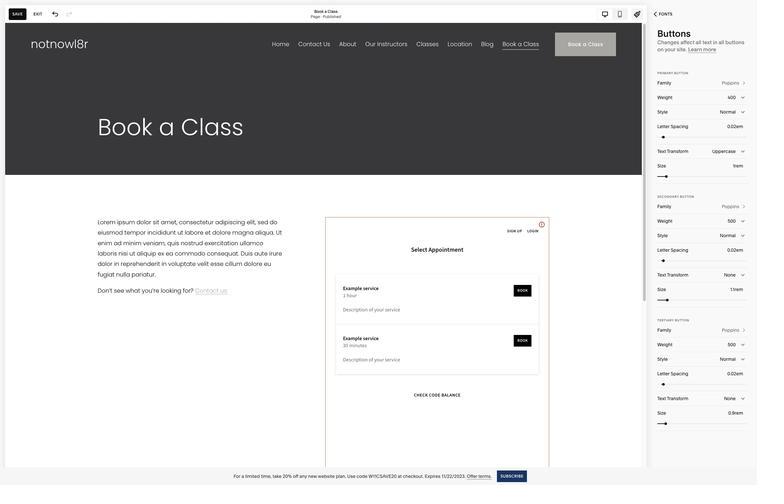 Task type: describe. For each thing, give the bounding box(es) containing it.
family for primary
[[658, 80, 671, 86]]

published
[[323, 14, 341, 19]]

style for primary button
[[658, 109, 668, 115]]

buttons
[[658, 28, 691, 39]]

use
[[347, 473, 356, 479]]

offer terms. link
[[467, 473, 492, 480]]

take
[[273, 473, 282, 479]]

off
[[293, 473, 298, 479]]

11/22/2023.
[[442, 473, 466, 479]]

letter spacing for tertiary
[[658, 371, 689, 377]]

letter spacing range field for secondary button
[[658, 254, 747, 268]]

in
[[713, 39, 718, 46]]

page
[[311, 14, 320, 19]]

changes affect all text in all buttons on your site.
[[658, 39, 745, 53]]

time,
[[261, 473, 272, 479]]

normal for tertiary button
[[720, 356, 736, 362]]

family for tertiary
[[658, 327, 671, 333]]

style for secondary button
[[658, 233, 668, 239]]

weight for secondary button
[[658, 218, 673, 224]]

tertiary
[[658, 319, 674, 322]]

spacing for primary
[[671, 124, 689, 129]]

expires
[[425, 473, 441, 479]]

site.
[[677, 46, 687, 53]]

size for tertiary button
[[658, 410, 666, 416]]

spacing for tertiary
[[671, 371, 689, 377]]

at
[[398, 473, 402, 479]]

tertiary button
[[658, 319, 690, 322]]

size text field for none
[[729, 410, 745, 417]]

plan.
[[336, 473, 346, 479]]

·
[[321, 14, 322, 19]]

w11csave20
[[369, 473, 397, 479]]

secondary button
[[658, 195, 695, 199]]

website
[[318, 473, 335, 479]]

letter spacing range field for tertiary button
[[658, 377, 747, 391]]

500 for secondary button
[[728, 218, 736, 224]]

button for primary button
[[674, 71, 689, 75]]

text transform for tertiary
[[658, 396, 689, 402]]

letter spacing for secondary
[[658, 247, 689, 253]]

learn more link
[[688, 46, 717, 53]]

text for tertiary button
[[658, 396, 666, 402]]

terms.
[[479, 473, 492, 479]]

2 all from the left
[[719, 39, 725, 46]]

letter for primary
[[658, 124, 670, 129]]

letter spacing text field for uppercase
[[728, 123, 745, 130]]

size for secondary button
[[658, 287, 666, 292]]

checkout.
[[403, 473, 424, 479]]

transform for primary
[[667, 148, 689, 154]]

your
[[665, 46, 676, 53]]

learn more
[[688, 46, 717, 53]]

on
[[658, 46, 664, 53]]

weight for primary button
[[658, 95, 673, 100]]

text for secondary button
[[658, 272, 666, 278]]



Task type: vqa. For each thing, say whether or not it's contained in the screenshot.
L
no



Task type: locate. For each thing, give the bounding box(es) containing it.
0 vertical spatial text
[[658, 148, 666, 154]]

0 vertical spatial button
[[674, 71, 689, 75]]

subscribe
[[501, 474, 524, 479]]

transform for secondary
[[667, 272, 689, 278]]

1 vertical spatial letter spacing text field
[[728, 247, 745, 254]]

2 vertical spatial transform
[[667, 396, 689, 402]]

a right book
[[325, 9, 327, 14]]

for a limited time, take 20% off any new website plan. use code w11csave20 at checkout. expires 11/22/2023. offer terms.
[[234, 473, 492, 479]]

2 transform from the top
[[667, 272, 689, 278]]

1 vertical spatial family
[[658, 204, 671, 210]]

1 horizontal spatial a
[[325, 9, 327, 14]]

book
[[314, 9, 324, 14]]

weight down tertiary
[[658, 342, 673, 348]]

button right secondary at the top
[[680, 195, 695, 199]]

1 vertical spatial text transform
[[658, 272, 689, 278]]

1 size range field from the top
[[658, 169, 747, 184]]

none for tertiary button
[[724, 396, 736, 402]]

a right 'for'
[[242, 473, 244, 479]]

letter
[[658, 124, 670, 129], [658, 247, 670, 253], [658, 371, 670, 377]]

3 poppins from the top
[[722, 327, 740, 333]]

buttons
[[726, 39, 745, 46]]

style
[[658, 109, 668, 115], [658, 233, 668, 239], [658, 356, 668, 362]]

500
[[728, 218, 736, 224], [728, 342, 736, 348]]

2 weight from the top
[[658, 218, 673, 224]]

Size text field
[[731, 286, 745, 293]]

secondary
[[658, 195, 679, 199]]

2 vertical spatial style
[[658, 356, 668, 362]]

none down letter spacing text box
[[724, 396, 736, 402]]

2 500 from the top
[[728, 342, 736, 348]]

3 family from the top
[[658, 327, 671, 333]]

1 vertical spatial style
[[658, 233, 668, 239]]

Letter Spacing text field
[[728, 123, 745, 130], [728, 247, 745, 254]]

uppercase
[[712, 148, 736, 154]]

1 style from the top
[[658, 109, 668, 115]]

3 normal from the top
[[720, 356, 736, 362]]

1 vertical spatial normal
[[720, 233, 736, 239]]

1 transform from the top
[[667, 148, 689, 154]]

1 vertical spatial transform
[[667, 272, 689, 278]]

a inside book a class page · published
[[325, 9, 327, 14]]

letter spacing
[[658, 124, 689, 129], [658, 247, 689, 253], [658, 371, 689, 377]]

2 poppins from the top
[[722, 204, 740, 210]]

Letter Spacing text field
[[728, 370, 745, 377]]

any
[[300, 473, 307, 479]]

code
[[357, 473, 368, 479]]

text
[[658, 148, 666, 154], [658, 272, 666, 278], [658, 396, 666, 402]]

1 normal from the top
[[720, 109, 736, 115]]

1 500 from the top
[[728, 218, 736, 224]]

more
[[704, 46, 717, 53]]

learn
[[688, 46, 702, 53]]

save
[[12, 11, 23, 16]]

1 letter spacing from the top
[[658, 124, 689, 129]]

2 size from the top
[[658, 287, 666, 292]]

letter spacing range field for primary button
[[658, 130, 747, 144]]

weight for tertiary button
[[658, 342, 673, 348]]

1 vertical spatial button
[[680, 195, 695, 199]]

button right tertiary
[[675, 319, 690, 322]]

0 vertical spatial transform
[[667, 148, 689, 154]]

2 vertical spatial size range field
[[658, 417, 747, 431]]

2 vertical spatial letter spacing range field
[[658, 377, 747, 391]]

2 letter spacing from the top
[[658, 247, 689, 253]]

poppins for secondary button
[[722, 204, 740, 210]]

2 vertical spatial text
[[658, 396, 666, 402]]

3 size range field from the top
[[658, 417, 747, 431]]

2 vertical spatial letter spacing
[[658, 371, 689, 377]]

exit button
[[30, 8, 46, 20]]

0 vertical spatial spacing
[[671, 124, 689, 129]]

1 vertical spatial poppins
[[722, 204, 740, 210]]

0 vertical spatial style
[[658, 109, 668, 115]]

0 vertical spatial family
[[658, 80, 671, 86]]

normal for secondary button
[[720, 233, 736, 239]]

1 letter spacing range field from the top
[[658, 130, 747, 144]]

2 vertical spatial text transform
[[658, 396, 689, 402]]

1 text transform from the top
[[658, 148, 689, 154]]

button for secondary button
[[680, 195, 695, 199]]

0 vertical spatial text transform
[[658, 148, 689, 154]]

spacing
[[671, 124, 689, 129], [671, 247, 689, 253], [671, 371, 689, 377]]

all right in
[[719, 39, 725, 46]]

3 transform from the top
[[667, 396, 689, 402]]

0 vertical spatial size text field
[[733, 162, 745, 169]]

text transform
[[658, 148, 689, 154], [658, 272, 689, 278], [658, 396, 689, 402]]

fonts button
[[647, 7, 680, 21]]

2 letter spacing text field from the top
[[728, 247, 745, 254]]

size for primary button
[[658, 163, 666, 169]]

affect
[[681, 39, 695, 46]]

2 spacing from the top
[[671, 247, 689, 253]]

a for book
[[325, 9, 327, 14]]

weight
[[658, 95, 673, 100], [658, 218, 673, 224], [658, 342, 673, 348]]

1 vertical spatial letter spacing range field
[[658, 254, 747, 268]]

primary
[[658, 71, 673, 75]]

1 spacing from the top
[[671, 124, 689, 129]]

2 letter from the top
[[658, 247, 670, 253]]

text
[[703, 39, 712, 46]]

3 style from the top
[[658, 356, 668, 362]]

0 horizontal spatial a
[[242, 473, 244, 479]]

0 vertical spatial letter
[[658, 124, 670, 129]]

1 poppins from the top
[[722, 80, 740, 86]]

offer
[[467, 473, 477, 479]]

size text field for uppercase
[[733, 162, 745, 169]]

style for tertiary button
[[658, 356, 668, 362]]

1 text from the top
[[658, 148, 666, 154]]

0 vertical spatial letter spacing range field
[[658, 130, 747, 144]]

1 vertical spatial weight
[[658, 218, 673, 224]]

letter spacing text field for none
[[728, 247, 745, 254]]

weight down secondary at the top
[[658, 218, 673, 224]]

2 vertical spatial family
[[658, 327, 671, 333]]

text transform for secondary
[[658, 272, 689, 278]]

0 vertical spatial letter spacing
[[658, 124, 689, 129]]

letter spacing for primary
[[658, 124, 689, 129]]

1 vertical spatial text
[[658, 272, 666, 278]]

3 weight from the top
[[658, 342, 673, 348]]

1 vertical spatial size range field
[[658, 293, 747, 307]]

Size range field
[[658, 169, 747, 184], [658, 293, 747, 307], [658, 417, 747, 431]]

family for secondary
[[658, 204, 671, 210]]

3 size from the top
[[658, 410, 666, 416]]

1 horizontal spatial all
[[719, 39, 725, 46]]

transform
[[667, 148, 689, 154], [667, 272, 689, 278], [667, 396, 689, 402]]

1 all from the left
[[696, 39, 702, 46]]

text transform for primary
[[658, 148, 689, 154]]

none
[[724, 272, 736, 278], [724, 396, 736, 402]]

family down secondary at the top
[[658, 204, 671, 210]]

3 spacing from the top
[[671, 371, 689, 377]]

400
[[728, 95, 736, 100]]

a
[[325, 9, 327, 14], [242, 473, 244, 479]]

3 letter spacing range field from the top
[[658, 377, 747, 391]]

transform for tertiary
[[667, 396, 689, 402]]

1 letter spacing text field from the top
[[728, 123, 745, 130]]

family
[[658, 80, 671, 86], [658, 204, 671, 210], [658, 327, 671, 333]]

spacing for secondary
[[671, 247, 689, 253]]

Letter Spacing range field
[[658, 130, 747, 144], [658, 254, 747, 268], [658, 377, 747, 391]]

family down tertiary
[[658, 327, 671, 333]]

button right primary
[[674, 71, 689, 75]]

none for secondary button
[[724, 272, 736, 278]]

0 vertical spatial 500
[[728, 218, 736, 224]]

3 text transform from the top
[[658, 396, 689, 402]]

0 vertical spatial size range field
[[658, 169, 747, 184]]

0 horizontal spatial all
[[696, 39, 702, 46]]

class
[[328, 9, 338, 14]]

size range field for primary button
[[658, 169, 747, 184]]

1 vertical spatial letter
[[658, 247, 670, 253]]

None field
[[658, 90, 747, 105], [658, 105, 747, 119], [658, 144, 747, 158], [658, 214, 747, 228], [658, 229, 747, 243], [658, 268, 747, 282], [658, 338, 747, 352], [658, 352, 747, 366], [658, 392, 747, 406], [658, 90, 747, 105], [658, 105, 747, 119], [658, 144, 747, 158], [658, 214, 747, 228], [658, 229, 747, 243], [658, 268, 747, 282], [658, 338, 747, 352], [658, 352, 747, 366], [658, 392, 747, 406]]

subscribe button
[[497, 470, 527, 482]]

all up learn
[[696, 39, 702, 46]]

button for tertiary button
[[675, 319, 690, 322]]

2 size range field from the top
[[658, 293, 747, 307]]

size range field for tertiary button
[[658, 417, 747, 431]]

button
[[674, 71, 689, 75], [680, 195, 695, 199], [675, 319, 690, 322]]

1 vertical spatial spacing
[[671, 247, 689, 253]]

1 size from the top
[[658, 163, 666, 169]]

1 vertical spatial 500
[[728, 342, 736, 348]]

poppins
[[722, 80, 740, 86], [722, 204, 740, 210], [722, 327, 740, 333]]

none up size text field
[[724, 272, 736, 278]]

exit
[[33, 11, 42, 16]]

2 letter spacing range field from the top
[[658, 254, 747, 268]]

1 vertical spatial size text field
[[729, 410, 745, 417]]

fonts
[[659, 12, 673, 16]]

new
[[308, 473, 317, 479]]

1 family from the top
[[658, 80, 671, 86]]

all
[[696, 39, 702, 46], [719, 39, 725, 46]]

1 weight from the top
[[658, 95, 673, 100]]

2 vertical spatial size
[[658, 410, 666, 416]]

for
[[234, 473, 241, 479]]

0 vertical spatial poppins
[[722, 80, 740, 86]]

weight down primary
[[658, 95, 673, 100]]

3 letter from the top
[[658, 371, 670, 377]]

0 vertical spatial size
[[658, 163, 666, 169]]

text for primary button
[[658, 148, 666, 154]]

2 none from the top
[[724, 396, 736, 402]]

2 text from the top
[[658, 272, 666, 278]]

2 normal from the top
[[720, 233, 736, 239]]

book a class page · published
[[311, 9, 341, 19]]

normal
[[720, 109, 736, 115], [720, 233, 736, 239], [720, 356, 736, 362]]

1 none from the top
[[724, 272, 736, 278]]

3 text from the top
[[658, 396, 666, 402]]

500 for tertiary button
[[728, 342, 736, 348]]

Size text field
[[733, 162, 745, 169], [729, 410, 745, 417]]

tab list
[[598, 9, 628, 19]]

0 vertical spatial weight
[[658, 95, 673, 100]]

family down primary
[[658, 80, 671, 86]]

0 vertical spatial a
[[325, 9, 327, 14]]

size range field for secondary button
[[658, 293, 747, 307]]

2 vertical spatial normal
[[720, 356, 736, 362]]

0 vertical spatial none
[[724, 272, 736, 278]]

0 vertical spatial normal
[[720, 109, 736, 115]]

1 vertical spatial a
[[242, 473, 244, 479]]

changes
[[658, 39, 680, 46]]

1 vertical spatial size
[[658, 287, 666, 292]]

0 vertical spatial letter spacing text field
[[728, 123, 745, 130]]

letter for tertiary
[[658, 371, 670, 377]]

1 letter from the top
[[658, 124, 670, 129]]

primary button
[[658, 71, 689, 75]]

limited
[[245, 473, 260, 479]]

3 letter spacing from the top
[[658, 371, 689, 377]]

1 vertical spatial none
[[724, 396, 736, 402]]

20%
[[283, 473, 292, 479]]

2 vertical spatial weight
[[658, 342, 673, 348]]

letter for secondary
[[658, 247, 670, 253]]

2 text transform from the top
[[658, 272, 689, 278]]

save button
[[9, 8, 26, 20]]

2 style from the top
[[658, 233, 668, 239]]

1 vertical spatial letter spacing
[[658, 247, 689, 253]]

normal for primary button
[[720, 109, 736, 115]]

2 vertical spatial poppins
[[722, 327, 740, 333]]

2 vertical spatial button
[[675, 319, 690, 322]]

2 family from the top
[[658, 204, 671, 210]]

2 vertical spatial spacing
[[671, 371, 689, 377]]

a for for
[[242, 473, 244, 479]]

size
[[658, 163, 666, 169], [658, 287, 666, 292], [658, 410, 666, 416]]

poppins for tertiary button
[[722, 327, 740, 333]]

poppins for primary button
[[722, 80, 740, 86]]

2 vertical spatial letter
[[658, 371, 670, 377]]



